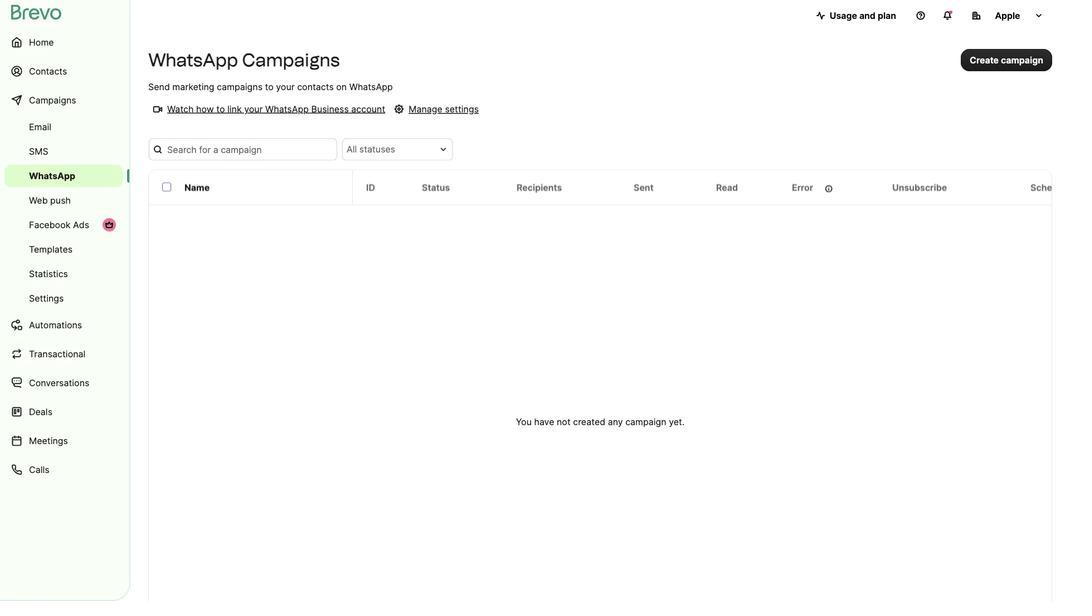 Task type: describe. For each thing, give the bounding box(es) containing it.
conversations link
[[4, 370, 123, 397]]

how
[[196, 104, 214, 115]]

status
[[422, 182, 450, 193]]

sms link
[[4, 140, 123, 163]]

1 horizontal spatial to
[[265, 81, 274, 92]]

settings
[[445, 104, 479, 115]]

create campaign button
[[961, 49, 1052, 71]]

email
[[29, 121, 51, 132]]

contacts
[[297, 81, 334, 92]]

usage
[[830, 10, 857, 21]]

web push link
[[4, 189, 123, 212]]

calls
[[29, 465, 49, 476]]

you
[[516, 417, 532, 428]]

0 horizontal spatial campaigns
[[29, 95, 76, 106]]

all
[[347, 144, 357, 155]]

templates link
[[4, 239, 123, 261]]

you have not created any campaign yet.
[[516, 417, 685, 428]]

deals link
[[4, 399, 123, 426]]

home
[[29, 37, 54, 48]]

error
[[792, 182, 813, 193]]

link
[[227, 104, 242, 115]]

watch
[[167, 104, 194, 115]]

statuses
[[359, 144, 395, 155]]

yet.
[[669, 417, 685, 428]]

created
[[573, 417, 605, 428]]

manage settings link
[[390, 103, 479, 116]]

usage and plan button
[[807, 4, 905, 27]]

all statuses
[[347, 144, 395, 155]]

any
[[608, 417, 623, 428]]

deals
[[29, 407, 52, 418]]

statistics
[[29, 269, 68, 279]]

left___rvooi image
[[105, 221, 114, 230]]

0 vertical spatial campaigns
[[242, 49, 340, 71]]

0 horizontal spatial to
[[216, 104, 225, 115]]

on
[[336, 81, 347, 92]]

id
[[366, 182, 375, 193]]

email link
[[4, 116, 123, 138]]

whatsapp campaigns
[[148, 49, 340, 71]]

transactional
[[29, 349, 85, 360]]

whatsapp down the send marketing campaigns to your contacts on whatsapp
[[265, 104, 309, 115]]

apple
[[995, 10, 1020, 21]]

name
[[184, 182, 210, 193]]

all statuses button
[[342, 138, 453, 161]]



Task type: vqa. For each thing, say whether or not it's contained in the screenshot.
Apple
yes



Task type: locate. For each thing, give the bounding box(es) containing it.
your for to
[[276, 81, 295, 92]]

1 vertical spatial campaign
[[625, 417, 666, 428]]

sent
[[634, 182, 654, 193]]

create campaign
[[970, 55, 1043, 65]]

campaign inside button
[[1001, 55, 1043, 65]]

campaign right any
[[625, 417, 666, 428]]

contacts link
[[4, 58, 123, 85]]

calls link
[[4, 457, 123, 484]]

0 horizontal spatial your
[[244, 104, 263, 115]]

campaigns up the send marketing campaigns to your contacts on whatsapp
[[242, 49, 340, 71]]

whatsapp up marketing on the top of page
[[148, 49, 238, 71]]

whatsapp link
[[4, 165, 123, 187]]

facebook
[[29, 220, 70, 230]]

usage and plan
[[830, 10, 896, 21]]

settings
[[29, 293, 64, 304]]

to
[[265, 81, 274, 92], [216, 104, 225, 115]]

1 horizontal spatial campaigns
[[242, 49, 340, 71]]

0 vertical spatial to
[[265, 81, 274, 92]]

0 vertical spatial campaign
[[1001, 55, 1043, 65]]

not
[[557, 417, 571, 428]]

transactional link
[[4, 341, 123, 368]]

and
[[859, 10, 875, 21]]

Search for a campaign search field
[[149, 138, 337, 161]]

1 horizontal spatial campaign
[[1001, 55, 1043, 65]]

ads
[[73, 220, 89, 230]]

manage settings
[[409, 104, 479, 115]]

web push
[[29, 195, 71, 206]]

1 horizontal spatial your
[[276, 81, 295, 92]]

1 vertical spatial your
[[244, 104, 263, 115]]

manage
[[409, 104, 442, 115]]

whatsapp
[[148, 49, 238, 71], [349, 81, 393, 92], [265, 104, 309, 115], [29, 171, 75, 181]]

your for link
[[244, 104, 263, 115]]

push
[[50, 195, 71, 206]]

create
[[970, 55, 999, 65]]

campaigns
[[242, 49, 340, 71], [29, 95, 76, 106]]

account
[[351, 104, 385, 115]]

your
[[276, 81, 295, 92], [244, 104, 263, 115]]

settings link
[[4, 288, 123, 310]]

send marketing campaigns to your contacts on whatsapp
[[148, 81, 393, 92]]

recipients
[[517, 182, 562, 193]]

campaigns
[[217, 81, 262, 92]]

your up 'watch how to link your whatsapp business account'
[[276, 81, 295, 92]]

schedule
[[1030, 182, 1070, 193]]

to left link
[[216, 104, 225, 115]]

templates
[[29, 244, 73, 255]]

business
[[311, 104, 349, 115]]

1 vertical spatial to
[[216, 104, 225, 115]]

whatsapp up account
[[349, 81, 393, 92]]

conversations
[[29, 378, 89, 389]]

meetings link
[[4, 428, 123, 455]]

automations
[[29, 320, 82, 331]]

automations link
[[4, 312, 123, 339]]

web
[[29, 195, 48, 206]]

watch how to link your whatsapp business account
[[167, 104, 385, 115]]

marketing
[[172, 81, 214, 92]]

campaigns link
[[4, 87, 123, 114]]

contacts
[[29, 66, 67, 77]]

1 vertical spatial campaigns
[[29, 95, 76, 106]]

to up the watch how to link your whatsapp business account link
[[265, 81, 274, 92]]

campaign right create
[[1001, 55, 1043, 65]]

your right link
[[244, 104, 263, 115]]

watch how to link your whatsapp business account link
[[148, 103, 385, 116]]

plan
[[878, 10, 896, 21]]

home link
[[4, 29, 123, 56]]

campaign
[[1001, 55, 1043, 65], [625, 417, 666, 428]]

read
[[716, 182, 738, 193]]

statistics link
[[4, 263, 123, 285]]

0 vertical spatial your
[[276, 81, 295, 92]]

facebook ads
[[29, 220, 89, 230]]

whatsapp up web push
[[29, 171, 75, 181]]

facebook ads link
[[4, 214, 123, 236]]

have
[[534, 417, 554, 428]]

campaigns up email link
[[29, 95, 76, 106]]

0 horizontal spatial campaign
[[625, 417, 666, 428]]

sms
[[29, 146, 48, 157]]

meetings
[[29, 436, 68, 447]]

apple button
[[963, 4, 1052, 27]]

send
[[148, 81, 170, 92]]

unsubscribe
[[892, 182, 947, 193]]



